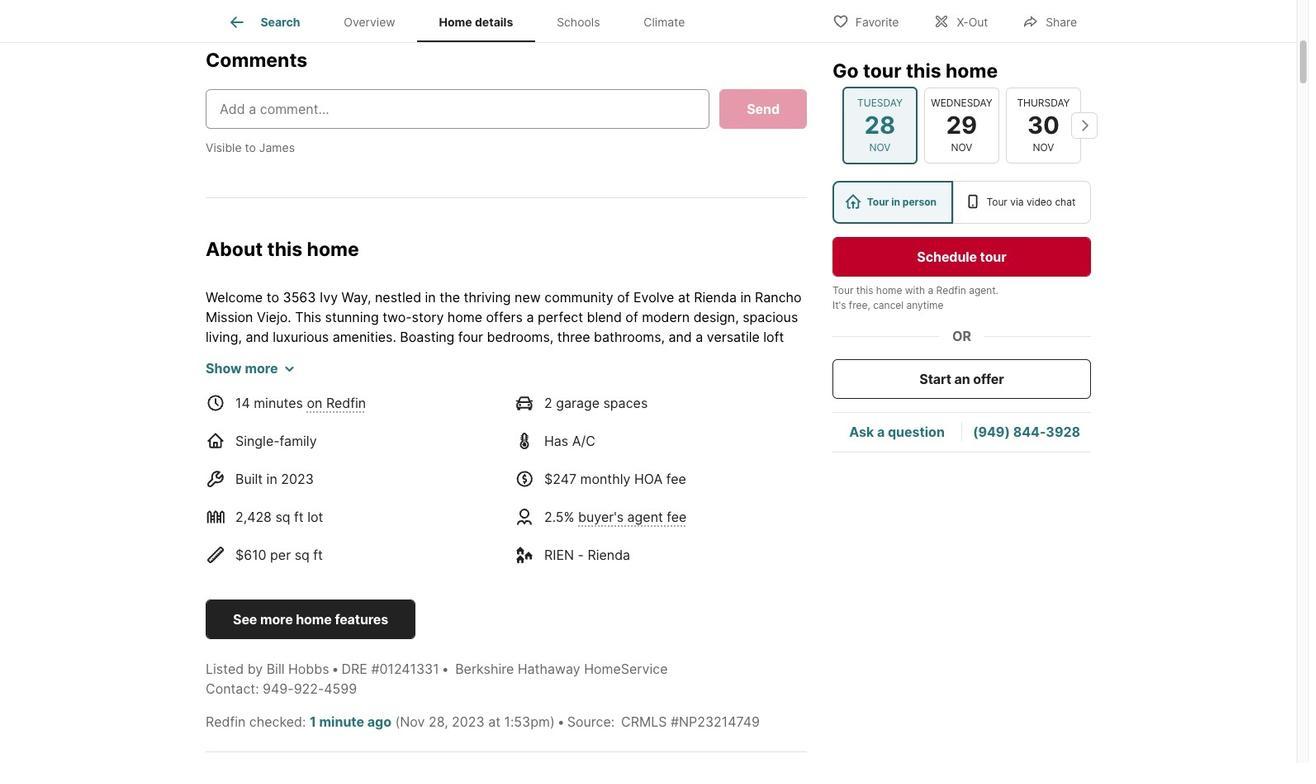 Task type: describe. For each thing, give the bounding box(es) containing it.
chat
[[1055, 196, 1076, 208]]

area.
[[512, 507, 543, 524]]

elegance
[[427, 567, 484, 583]]

additional up bathroom
[[401, 507, 462, 524]]

james
[[259, 140, 295, 154]]

with down comfortable,
[[608, 369, 635, 385]]

schools tab
[[535, 2, 622, 42]]

living
[[206, 448, 238, 464]]

additional up the exquisite
[[630, 606, 691, 623]]

this inside welcome to 3563 ivy way, nestled in the thriving new community of evolve at rienda in rancho mission viejo. this stunning two-story home offers a perfect blend of modern design, spacious living, and luxurious amenities. boasting four bedrooms, three bathrooms, and a versatile loft bonus room, this 2211 square-foot residence is the epitome of comfortable, contemporary living. step inside, and you'll find an inviting and open floor plan, with abundant natural light and stylish finishes throughout. the heart of the home is the gourmet kitchen, which features sleek quartz countertops, a large center island, premium stainless-steel appliances, ample cabinet space and large pantry for additional storage. the kitchen seamlessly flows into the spacious living and dining areas, perfect for entertaining guests or simply enjoying quality family time. the main level also includes a guest bedroom with a nearby full bathroom, providing flexibility for guests or multi-generational living. the upstairs loft bonus room offers endless possibilities for a home office, playroom, or additional lounge area. the primary suite is a true retreat, complete with a luxurious en suite bathroom featuring dual sinks, oversized shower, and a generous walk-in closet. indulge in luxury with cultured marble adorning the vanity countertop and oversized shower area, adding elegance and sophistication to your everyday routine. the two additional bedrooms on the upper level share a full bathroom, ensuring comfort and convenience for the whole family. the laundry room with a sink and additional storage is conveniently located on the second floor near the bedrooms. this exquisite home boasts an impressive array of upgrades including, soft close drawers and cabinets, kitchen cabinet and hardware upgrade, full height kitchen backsplash, sink and faucet upgrades throughout, laminate flooring and baseboards, carpet upgrade, ceiling fan prewire, pendant prewire, recessed lighting, 8' interior doors, door hardware upgrades, as well as upgraded stair railings. this home is walking distance to ranch camp, which boasts an array of exceptional amenities, including a resort-style pool, fitness center, community garden, clubho
[[287, 349, 310, 365]]

fitness
[[388, 745, 430, 762]]

1 horizontal spatial hardware
[[458, 706, 517, 722]]

an up heart
[[413, 369, 428, 385]]

and up 8'
[[313, 686, 337, 702]]

dre
[[342, 661, 367, 677]]

0 vertical spatial bathroom,
[[604, 468, 668, 484]]

the up located
[[309, 606, 330, 623]]

1 vertical spatial loft
[[528, 488, 548, 504]]

more for see
[[260, 611, 293, 628]]

more for show
[[245, 360, 278, 377]]

share
[[480, 587, 515, 603]]

a down design,
[[696, 329, 703, 345]]

1 horizontal spatial ft
[[313, 547, 323, 564]]

to left your
[[605, 567, 618, 583]]

01241331
[[380, 661, 439, 677]]

949-
[[263, 681, 294, 697]]

bedroom
[[434, 468, 490, 484]]

inviting
[[432, 369, 476, 385]]

favorite button
[[818, 4, 913, 38]]

and up share
[[488, 567, 511, 583]]

and down routine.
[[730, 587, 754, 603]]

features inside button
[[335, 611, 388, 628]]

tab list containing search
[[206, 0, 720, 42]]

the up family.
[[383, 587, 404, 603]]

0 vertical spatial on
[[307, 395, 322, 412]]

garage
[[556, 395, 600, 412]]

28,
[[429, 714, 448, 730]]

0 vertical spatial boasts
[[718, 626, 760, 643]]

nov for 30
[[1033, 141, 1054, 154]]

2 horizontal spatial or
[[547, 448, 560, 464]]

second
[[382, 626, 428, 643]]

1 vertical spatial offers
[[630, 488, 666, 504]]

and down ensuring
[[602, 606, 626, 623]]

1 vertical spatial or
[[272, 488, 285, 504]]

space
[[206, 428, 243, 445]]

home down recessed
[[236, 725, 271, 742]]

contact: 949-922-4599
[[206, 681, 357, 697]]

0 horizontal spatial family
[[280, 433, 317, 450]]

0 horizontal spatial •
[[332, 661, 339, 677]]

1 horizontal spatial 2023
[[452, 714, 485, 730]]

near
[[464, 626, 492, 643]]

and up throughout.
[[322, 369, 346, 385]]

it's
[[833, 299, 846, 311]]

send
[[747, 100, 780, 117]]

office,
[[276, 507, 316, 524]]

0 vertical spatial upgrades
[[328, 646, 387, 663]]

1 vertical spatial suite
[[388, 527, 418, 544]]

flows
[[643, 428, 677, 445]]

see more home features button
[[206, 600, 416, 639]]

recessed
[[206, 706, 263, 722]]

nov for 29
[[951, 141, 972, 154]]

spaces
[[603, 395, 648, 412]]

(nov
[[395, 714, 425, 730]]

home down "storage"
[[680, 626, 715, 643]]

fee for $247 monthly hoa fee
[[666, 471, 686, 488]]

list box containing tour in person
[[833, 181, 1091, 224]]

Add a comment... text field
[[220, 99, 696, 119]]

for up complete
[[206, 507, 223, 524]]

ceiling
[[525, 686, 565, 702]]

1 prewire, from the left
[[592, 686, 643, 702]]

0 horizontal spatial offers
[[486, 309, 523, 326]]

0 horizontal spatial sink
[[520, 666, 545, 682]]

next image
[[1071, 112, 1098, 139]]

free,
[[849, 299, 870, 311]]

1 horizontal spatial sq
[[295, 547, 310, 564]]

lounge
[[466, 507, 508, 524]]

and up the ceiling
[[549, 666, 572, 682]]

2 vertical spatial on
[[339, 626, 354, 643]]

marble
[[553, 547, 596, 564]]

x-out
[[957, 14, 988, 28]]

with down "2,428 sq ft lot" in the left of the page
[[267, 527, 294, 544]]

pool,
[[354, 745, 384, 762]]

1:53pm)
[[504, 714, 555, 730]]

epitome
[[526, 349, 576, 365]]

0 vertical spatial this
[[295, 309, 321, 326]]

convenience
[[206, 606, 285, 623]]

0 horizontal spatial redfin
[[206, 714, 246, 730]]

and up main
[[242, 448, 265, 464]]

of up plan,
[[580, 349, 593, 365]]

the down countertop
[[765, 567, 789, 583]]

with up the elegance
[[468, 547, 494, 564]]

two
[[206, 587, 229, 603]]

0 vertical spatial community
[[544, 289, 613, 306]]

a up countertop
[[758, 527, 766, 544]]

14 minutes on redfin
[[235, 395, 366, 412]]

buyer's agent fee link
[[578, 509, 687, 526]]

1 vertical spatial room
[[497, 606, 529, 623]]

natural
[[702, 369, 745, 385]]

a down new
[[526, 309, 534, 326]]

is left true
[[659, 507, 669, 524]]

features inside welcome to 3563 ivy way, nestled in the thriving new community of evolve at rienda in rancho mission viejo. this stunning two-story home offers a perfect blend of modern design, spacious living, and luxurious amenities. boasting four bedrooms, three bathrooms, and a versatile loft bonus room, this 2211 square-foot residence is the epitome of comfortable, contemporary living. step inside, and you'll find an inviting and open floor plan, with abundant natural light and stylish finishes throughout. the heart of the home is the gourmet kitchen, which features sleek quartz countertops, a large center island, premium stainless-steel appliances, ample cabinet space and large pantry for additional storage. the kitchen seamlessly flows into the spacious living and dining areas, perfect for entertaining guests or simply enjoying quality family time. the main level also includes a guest bedroom with a nearby full bathroom, providing flexibility for guests or multi-generational living. the upstairs loft bonus room offers endless possibilities for a home office, playroom, or additional lounge area. the primary suite is a true retreat, complete with a luxurious en suite bathroom featuring dual sinks, oversized shower, and a generous walk-in closet. indulge in luxury with cultured marble adorning the vanity countertop and oversized shower area, adding elegance and sophistication to your everyday routine. the two additional bedrooms on the upper level share a full bathroom, ensuring comfort and convenience for the whole family. the laundry room with a sink and additional storage is conveniently located on the second floor near the bedrooms. this exquisite home boasts an impressive array of upgrades including, soft close drawers and cabinets, kitchen cabinet and hardware upgrade, full height kitchen backsplash, sink and faucet upgrades throughout, laminate flooring and baseboards, carpet upgrade, ceiling fan prewire, pendant prewire, recessed lighting, 8' interior doors, door hardware upgrades, as well as upgraded stair railings. this home is walking distance to ranch camp, which boasts an array of exceptional amenities, including a resort-style pool, fitness center, community garden, clubho
[[709, 388, 761, 405]]

to left james at the top of the page
[[245, 140, 256, 154]]

for up guest
[[402, 448, 419, 464]]

0 vertical spatial kitchen
[[522, 428, 567, 445]]

home up wednesday
[[946, 59, 998, 83]]

1 vertical spatial kitchen
[[661, 646, 707, 663]]

0 vertical spatial array
[[276, 646, 308, 663]]

contemporary
[[680, 349, 767, 365]]

storage
[[694, 606, 742, 623]]

family inside welcome to 3563 ivy way, nestled in the thriving new community of evolve at rienda in rancho mission viejo. this stunning two-story home offers a perfect blend of modern design, spacious living, and luxurious amenities. boasting four bedrooms, three bathrooms, and a versatile loft bonus room, this 2211 square-foot residence is the epitome of comfortable, contemporary living. step inside, and you'll find an inviting and open floor plan, with abundant natural light and stylish finishes throughout. the heart of the home is the gourmet kitchen, which features sleek quartz countertops, a large center island, premium stainless-steel appliances, ample cabinet space and large pantry for additional storage. the kitchen seamlessly flows into the spacious living and dining areas, perfect for entertaining guests or simply enjoying quality family time. the main level also includes a guest bedroom with a nearby full bathroom, providing flexibility for guests or multi-generational living. the upstairs loft bonus room offers endless possibilities for a home office, playroom, or additional lounge area. the primary suite is a true retreat, complete with a luxurious en suite bathroom featuring dual sinks, oversized shower, and a generous walk-in closet. indulge in luxury with cultured marble adorning the vanity countertop and oversized shower area, adding elegance and sophistication to your everyday routine. the two additional bedrooms on the upper level share a full bathroom, ensuring comfort and convenience for the whole family. the laundry room with a sink and additional storage is conveniently located on the second floor near the bedrooms. this exquisite home boasts an impressive array of upgrades including, soft close drawers and cabinets, kitchen cabinet and hardware upgrade, full height kitchen backsplash, sink and faucet upgrades throughout, laminate flooring and baseboards, carpet upgrade, ceiling fan prewire, pendant prewire, recessed lighting, 8' interior doors, door hardware upgrades, as well as upgraded stair railings. this home is walking distance to ranch camp, which boasts an array of exceptional amenities, including a resort-style pool, fitness center, community garden, clubho
[[709, 448, 746, 464]]

the up close
[[496, 626, 516, 643]]

1 horizontal spatial loft
[[763, 329, 784, 345]]

about this home
[[206, 237, 359, 261]]

a left resort-
[[266, 745, 273, 762]]

nestled
[[375, 289, 421, 306]]

home up four at the left of page
[[448, 309, 482, 326]]

0 vertical spatial oversized
[[615, 527, 675, 544]]

home
[[439, 15, 472, 29]]

carpet
[[422, 686, 462, 702]]

of up blend
[[617, 289, 630, 306]]

agent.
[[969, 284, 999, 297]]

1 vertical spatial cabinet
[[711, 646, 757, 663]]

for left built
[[206, 488, 223, 504]]

with up upstairs
[[494, 468, 520, 484]]

the up "story" at the top
[[440, 289, 460, 306]]

2
[[544, 395, 552, 412]]

home up premium
[[483, 388, 518, 405]]

2 horizontal spatial this
[[590, 626, 617, 643]]

schedule tour
[[917, 249, 1007, 265]]

0 vertical spatial sink
[[574, 606, 599, 623]]

the down find
[[378, 388, 402, 405]]

exquisite
[[620, 626, 676, 643]]

to up viejo.
[[267, 289, 279, 306]]

additional down center
[[374, 428, 435, 445]]

1 horizontal spatial •
[[442, 661, 449, 677]]

featuring
[[486, 527, 542, 544]]

climate tab
[[622, 2, 707, 42]]

$610
[[235, 547, 266, 564]]

for up located
[[288, 606, 306, 623]]

this up wednesday
[[906, 59, 941, 83]]

0 horizontal spatial this
[[206, 725, 232, 742]]

2 prewire, from the left
[[702, 686, 752, 702]]

and up room,
[[246, 329, 269, 345]]

sleek
[[765, 388, 797, 405]]

schools
[[557, 15, 600, 29]]

of up bathrooms,
[[626, 309, 638, 326]]

by
[[247, 661, 263, 677]]

ranch
[[413, 725, 451, 742]]

way,
[[342, 289, 371, 306]]

the down bedrooms,
[[502, 349, 522, 365]]

an inside button
[[954, 371, 970, 387]]

the down ample
[[707, 428, 728, 445]]

additional up convenience
[[233, 587, 294, 603]]

2 vertical spatial kitchen
[[393, 666, 439, 682]]

is down bedrooms,
[[488, 349, 498, 365]]

lot
[[307, 509, 323, 526]]

a left 'nearby'
[[524, 468, 531, 484]]

1 horizontal spatial perfect
[[538, 309, 583, 326]]

includes
[[328, 468, 380, 484]]

tour via video chat
[[987, 196, 1076, 208]]

routine.
[[714, 567, 761, 583]]

ask a question
[[849, 424, 945, 441]]

fee for 2.5% buyer's agent fee
[[667, 509, 687, 526]]

1 vertical spatial upgrades
[[619, 666, 678, 682]]

1 horizontal spatial bonus
[[552, 488, 590, 504]]

0 vertical spatial upgrade,
[[268, 666, 324, 682]]

generational
[[325, 488, 403, 504]]

the up dual
[[546, 507, 570, 524]]

2 horizontal spatial •
[[557, 714, 565, 730]]

overview tab
[[322, 2, 417, 42]]

and right space
[[247, 428, 270, 445]]

2 horizontal spatial on
[[364, 587, 380, 603]]

this right about
[[267, 237, 302, 261]]

1 vertical spatial upgrade,
[[466, 686, 521, 702]]

1 horizontal spatial which
[[669, 388, 706, 405]]

a right share
[[518, 587, 526, 603]]

a left true
[[673, 507, 681, 524]]

1 as from the left
[[587, 706, 601, 722]]

a down office,
[[298, 527, 305, 544]]

in inside option
[[891, 196, 900, 208]]

0 vertical spatial ft
[[294, 509, 304, 526]]

8'
[[320, 706, 331, 722]]

0 horizontal spatial at
[[488, 714, 501, 730]]

a down throughout.
[[333, 408, 341, 425]]

of down upgraded
[[640, 725, 653, 742]]

home up the ivy
[[307, 237, 359, 261]]

hobbs
[[288, 661, 329, 677]]

0 vertical spatial sq
[[275, 509, 290, 526]]

upper
[[408, 587, 444, 603]]

premium
[[467, 408, 521, 425]]

comfort
[[677, 587, 726, 603]]

open
[[507, 369, 539, 385]]

nearby
[[535, 468, 578, 484]]

1 vertical spatial level
[[448, 587, 476, 603]]

closet.
[[316, 547, 358, 564]]

in left rancho
[[740, 289, 751, 306]]

contact:
[[206, 681, 259, 697]]

in right built
[[266, 471, 277, 488]]

3563
[[283, 289, 316, 306]]

versatile
[[707, 329, 760, 345]]

tour for tour via video chat
[[987, 196, 1008, 208]]

bill
[[267, 661, 285, 677]]

is right "storage"
[[746, 606, 756, 623]]

and down modern
[[669, 329, 692, 345]]

0 vertical spatial cabinet
[[736, 408, 782, 425]]

0 horizontal spatial floor
[[432, 626, 460, 643]]

the up everyday
[[658, 547, 679, 564]]

conveniently
[[206, 626, 285, 643]]

with up bedrooms. at left bottom
[[532, 606, 559, 623]]

1 vertical spatial luxurious
[[309, 527, 365, 544]]

drawers
[[519, 646, 570, 663]]

2 horizontal spatial full
[[582, 468, 601, 484]]

the down 'bedroom'
[[446, 488, 470, 504]]

baseboards,
[[341, 686, 418, 702]]

1 vertical spatial perfect
[[352, 448, 398, 464]]

person
[[903, 196, 937, 208]]

in up "story" at the top
[[425, 289, 436, 306]]

gourmet
[[559, 388, 612, 405]]

areas,
[[311, 448, 349, 464]]

room,
[[248, 349, 283, 365]]

about
[[206, 237, 263, 261]]

this inside tour this home with a redfin agent. it's free, cancel anytime
[[856, 284, 873, 297]]

an up garden,
[[585, 725, 601, 742]]

share
[[1046, 14, 1077, 28]]

29
[[946, 110, 977, 139]]

2 garage spaces
[[544, 395, 648, 412]]



Task type: locate. For each thing, give the bounding box(es) containing it.
0 horizontal spatial perfect
[[352, 448, 398, 464]]

this up "cabinets,"
[[590, 626, 617, 643]]

prewire, up well
[[592, 686, 643, 702]]

living. up "stylish"
[[206, 369, 242, 385]]

0 horizontal spatial level
[[267, 468, 295, 484]]

room up 2.5% buyer's agent fee
[[594, 488, 626, 504]]

guests left "has" on the left bottom of page
[[502, 448, 543, 464]]

at up modern
[[678, 289, 690, 306]]

which down the upgrades,
[[499, 725, 536, 742]]

or up "2,428 sq ft lot" in the left of the page
[[272, 488, 285, 504]]

or down generational
[[385, 507, 397, 524]]

perfect up 'three'
[[538, 309, 583, 326]]

home up complete
[[238, 507, 273, 524]]

prewire,
[[592, 686, 643, 702], [702, 686, 752, 702]]

1 vertical spatial which
[[499, 725, 536, 742]]

1 horizontal spatial on
[[339, 626, 354, 643]]

an up railings.
[[764, 626, 779, 643]]

luxury
[[426, 547, 464, 564]]

the
[[440, 289, 460, 306], [502, 349, 522, 365], [459, 388, 479, 405], [535, 388, 556, 405], [707, 428, 728, 445], [658, 547, 679, 564], [383, 587, 404, 603], [309, 606, 330, 623], [358, 626, 379, 643], [496, 626, 516, 643]]

tour inside button
[[980, 249, 1007, 265]]

floor up soft
[[432, 626, 460, 643]]

0 vertical spatial bonus
[[206, 349, 244, 365]]

1 horizontal spatial large
[[345, 408, 376, 425]]

nov inside tuesday 28 nov
[[869, 141, 891, 154]]

#
[[371, 661, 380, 677], [671, 714, 679, 730]]

family.
[[374, 606, 415, 623]]

search link
[[227, 12, 300, 32]]

family up providing
[[709, 448, 746, 464]]

and left "open"
[[480, 369, 503, 385]]

1 vertical spatial oversized
[[233, 567, 293, 583]]

1 horizontal spatial kitchen
[[522, 428, 567, 445]]

welcome
[[206, 289, 263, 306]]

home inside button
[[296, 611, 332, 628]]

redfin down laminate
[[206, 714, 246, 730]]

1 vertical spatial hardware
[[458, 706, 517, 722]]

0 horizontal spatial tour
[[863, 59, 902, 83]]

stylish
[[206, 388, 246, 405]]

large down countertops,
[[274, 428, 305, 445]]

tuesday
[[857, 96, 903, 109]]

oversized down agent
[[615, 527, 675, 544]]

1 vertical spatial guests
[[227, 488, 269, 504]]

inside,
[[278, 369, 319, 385]]

2 as from the left
[[633, 706, 648, 722]]

has a/c
[[544, 433, 595, 450]]

ask
[[849, 424, 874, 441]]

true
[[684, 507, 709, 524]]

0 horizontal spatial room
[[497, 606, 529, 623]]

tour inside tour this home with a redfin agent. it's free, cancel anytime
[[833, 284, 853, 297]]

1 vertical spatial ft
[[313, 547, 323, 564]]

and up faucet
[[573, 646, 597, 663]]

home details tab
[[417, 2, 535, 42]]

this down '3563'
[[295, 309, 321, 326]]

room down share
[[497, 606, 529, 623]]

0 horizontal spatial hardware
[[206, 666, 264, 682]]

endless
[[670, 488, 718, 504]]

suite right en
[[388, 527, 418, 544]]

is down lighting,
[[274, 725, 284, 742]]

0 vertical spatial hardware
[[206, 666, 264, 682]]

a inside tour this home with a redfin agent. it's free, cancel anytime
[[928, 284, 933, 297]]

0 horizontal spatial tour
[[833, 284, 853, 297]]

listed
[[206, 661, 244, 677]]

1 vertical spatial living.
[[407, 488, 443, 504]]

cabinet down sleek
[[736, 408, 782, 425]]

None button
[[842, 87, 918, 164], [924, 87, 999, 164], [1006, 87, 1081, 164], [842, 87, 918, 164], [924, 87, 999, 164], [1006, 87, 1081, 164]]

minutes
[[254, 395, 303, 412]]

1 vertical spatial sq
[[295, 547, 310, 564]]

2 vertical spatial full
[[328, 666, 346, 682]]

tour for go
[[863, 59, 902, 83]]

0 horizontal spatial boasts
[[540, 725, 582, 742]]

community up blend
[[544, 289, 613, 306]]

living.
[[206, 369, 242, 385], [407, 488, 443, 504]]

large down throughout.
[[345, 408, 376, 425]]

0 horizontal spatial bonus
[[206, 349, 244, 365]]

floor
[[542, 369, 571, 385], [432, 626, 460, 643]]

the down whole
[[358, 626, 379, 643]]

1 vertical spatial sink
[[520, 666, 545, 682]]

everyday
[[653, 567, 710, 583]]

sink down "drawers"
[[520, 666, 545, 682]]

bedrooms,
[[487, 329, 554, 345]]

ft left lot
[[294, 509, 304, 526]]

tour up 'agent.'
[[980, 249, 1007, 265]]

see
[[233, 611, 257, 628]]

nov inside wednesday 29 nov
[[951, 141, 972, 154]]

in left person
[[891, 196, 900, 208]]

in up shower
[[302, 547, 313, 564]]

rien - rienda
[[544, 547, 630, 564]]

home up the cancel
[[876, 284, 902, 297]]

as right well
[[633, 706, 648, 722]]

throughout,
[[682, 666, 755, 682]]

shower
[[297, 567, 342, 583]]

family down countertops,
[[280, 433, 317, 450]]

mission
[[206, 309, 253, 326]]

1 horizontal spatial suite
[[625, 507, 656, 524]]

0 horizontal spatial rienda
[[588, 547, 630, 564]]

0 vertical spatial large
[[345, 408, 376, 425]]

2.5%
[[544, 509, 575, 526]]

viejo.
[[257, 309, 291, 326]]

1 horizontal spatial or
[[385, 507, 397, 524]]

0 vertical spatial more
[[245, 360, 278, 377]]

1 nov from the left
[[869, 141, 891, 154]]

square-
[[346, 349, 394, 365]]

0 horizontal spatial guests
[[227, 488, 269, 504]]

guests down main
[[227, 488, 269, 504]]

0 horizontal spatial suite
[[388, 527, 418, 544]]

shower,
[[679, 527, 727, 544]]

1 horizontal spatial rienda
[[694, 289, 737, 306]]

center
[[379, 408, 419, 425]]

tab list
[[206, 0, 720, 42]]

bonus
[[206, 349, 244, 365], [552, 488, 590, 504]]

more inside button
[[260, 611, 293, 628]]

0 vertical spatial loft
[[763, 329, 784, 345]]

guests
[[502, 448, 543, 464], [227, 488, 269, 504]]

tour via video chat option
[[953, 181, 1091, 224]]

0 vertical spatial guests
[[502, 448, 543, 464]]

three
[[557, 329, 590, 345]]

whole
[[333, 606, 371, 623]]

0 horizontal spatial features
[[335, 611, 388, 628]]

monthly
[[580, 471, 631, 488]]

0 horizontal spatial upgrades
[[328, 646, 387, 663]]

to down doors,
[[396, 725, 409, 742]]

with inside tour this home with a redfin agent. it's free, cancel anytime
[[905, 284, 925, 297]]

the down the inviting
[[459, 388, 479, 405]]

ample
[[694, 408, 732, 425]]

tour for schedule
[[980, 249, 1007, 265]]

0 vertical spatial offers
[[486, 309, 523, 326]]

boasting
[[400, 329, 455, 345]]

and down retreat,
[[731, 527, 754, 544]]

nov inside thursday 30 nov
[[1033, 141, 1054, 154]]

1 horizontal spatial offers
[[630, 488, 666, 504]]

2023
[[281, 471, 314, 488], [452, 714, 485, 730]]

1 horizontal spatial upgrade,
[[466, 686, 521, 702]]

2 nov from the left
[[951, 141, 972, 154]]

with up anytime
[[905, 284, 925, 297]]

for right pantry at the bottom left of page
[[353, 428, 370, 445]]

1 horizontal spatial floor
[[542, 369, 571, 385]]

bonus down living,
[[206, 349, 244, 365]]

heart
[[406, 388, 439, 405]]

main
[[233, 468, 263, 484]]

ensuring
[[620, 587, 673, 603]]

per
[[270, 547, 291, 564]]

thursday 30 nov
[[1017, 96, 1070, 154]]

and up railings.
[[761, 646, 784, 663]]

a right ask
[[877, 424, 885, 441]]

1 horizontal spatial #
[[671, 714, 679, 730]]

nov down the 29
[[951, 141, 972, 154]]

1 horizontal spatial family
[[709, 448, 746, 464]]

2 vertical spatial or
[[385, 507, 397, 524]]

is
[[488, 349, 498, 365], [522, 388, 532, 405], [659, 507, 669, 524], [746, 606, 756, 623], [274, 725, 284, 742]]

boasts down "storage"
[[718, 626, 760, 643]]

of down the inviting
[[442, 388, 455, 405]]

1 vertical spatial bathroom,
[[552, 587, 616, 603]]

offers up bedrooms,
[[486, 309, 523, 326]]

more inside dropdown button
[[245, 360, 278, 377]]

homeservice
[[584, 661, 668, 677]]

checked:
[[249, 714, 306, 730]]

1 vertical spatial this
[[590, 626, 617, 643]]

2 horizontal spatial nov
[[1033, 141, 1054, 154]]

1 vertical spatial features
[[335, 611, 388, 628]]

0 vertical spatial suite
[[625, 507, 656, 524]]

2 vertical spatial redfin
[[206, 714, 246, 730]]

boasts down the upgrades,
[[540, 725, 582, 742]]

ask a question link
[[849, 424, 945, 441]]

sophistication
[[515, 567, 602, 583]]

camp,
[[455, 725, 495, 742]]

•
[[332, 661, 339, 677], [442, 661, 449, 677], [557, 714, 565, 730]]

show more
[[206, 360, 278, 377]]

suite down hoa
[[625, 507, 656, 524]]

perfect
[[538, 309, 583, 326], [352, 448, 398, 464]]

bathroom,
[[604, 468, 668, 484], [552, 587, 616, 603]]

nov down 30
[[1033, 141, 1054, 154]]

playroom,
[[319, 507, 381, 524]]

the down living
[[206, 468, 230, 484]]

1 horizontal spatial full
[[529, 587, 548, 603]]

on down whole
[[339, 626, 354, 643]]

quality
[[664, 448, 705, 464]]

en
[[369, 527, 384, 544]]

oversized down $610
[[233, 567, 293, 583]]

the up the stainless- on the bottom of the page
[[535, 388, 556, 405]]

0 horizontal spatial nov
[[869, 141, 891, 154]]

1 vertical spatial floor
[[432, 626, 460, 643]]

0 vertical spatial fee
[[666, 471, 686, 488]]

of
[[617, 289, 630, 306], [626, 309, 638, 326], [580, 349, 593, 365], [442, 388, 455, 405], [312, 646, 324, 663], [640, 725, 653, 742]]

cabinets,
[[601, 646, 657, 663]]

nov for 28
[[869, 141, 891, 154]]

1 vertical spatial community
[[480, 745, 549, 762]]

sq right per
[[295, 547, 310, 564]]

1 vertical spatial boasts
[[540, 725, 582, 742]]

2211
[[314, 349, 342, 365]]

community down 1:53pm)
[[480, 745, 549, 762]]

is down "open"
[[522, 388, 532, 405]]

0 horizontal spatial oversized
[[233, 567, 293, 583]]

0 horizontal spatial as
[[587, 706, 601, 722]]

list box
[[833, 181, 1091, 224]]

redfin inside tour this home with a redfin agent. it's free, cancel anytime
[[936, 284, 966, 297]]

a up complete
[[227, 507, 234, 524]]

1 vertical spatial on
[[364, 587, 380, 603]]

1 vertical spatial #
[[671, 714, 679, 730]]

0 horizontal spatial #
[[371, 661, 380, 677]]

at inside welcome to 3563 ivy way, nestled in the thriving new community of evolve at rienda in rancho mission viejo. this stunning two-story home offers a perfect blend of modern design, spacious living, and luxurious amenities. boasting four bedrooms, three bathrooms, and a versatile loft bonus room, this 2211 square-foot residence is the epitome of comfortable, contemporary living. step inside, and you'll find an inviting and open floor plan, with abundant natural light and stylish finishes throughout. the heart of the home is the gourmet kitchen, which features sleek quartz countertops, a large center island, premium stainless-steel appliances, ample cabinet space and large pantry for additional storage. the kitchen seamlessly flows into the spacious living and dining areas, perfect for entertaining guests or simply enjoying quality family time. the main level also includes a guest bedroom with a nearby full bathroom, providing flexibility for guests or multi-generational living. the upstairs loft bonus room offers endless possibilities for a home office, playroom, or additional lounge area. the primary suite is a true retreat, complete with a luxurious en suite bathroom featuring dual sinks, oversized shower, and a generous walk-in closet. indulge in luxury with cultured marble adorning the vanity countertop and oversized shower area, adding elegance and sophistication to your everyday routine. the two additional bedrooms on the upper level share a full bathroom, ensuring comfort and convenience for the whole family. the laundry room with a sink and additional storage is conveniently located on the second floor near the bedrooms. this exquisite home boasts an impressive array of upgrades including, soft close drawers and cabinets, kitchen cabinet and hardware upgrade, full height kitchen backsplash, sink and faucet upgrades throughout, laminate flooring and baseboards, carpet upgrade, ceiling fan prewire, pendant prewire, recessed lighting, 8' interior doors, door hardware upgrades, as well as upgraded stair railings. this home is walking distance to ranch camp, which boasts an array of exceptional amenities, including a resort-style pool, fitness center, community garden, clubho
[[678, 289, 690, 306]]

dining
[[269, 448, 307, 464]]

flexibility
[[734, 468, 789, 484]]

in up "adding"
[[411, 547, 422, 564]]

a left guest
[[384, 468, 391, 484]]

the down upper
[[418, 606, 442, 623]]

this up including
[[206, 725, 232, 742]]

1 horizontal spatial living.
[[407, 488, 443, 504]]

this up inside,
[[287, 349, 310, 365]]

rienda inside welcome to 3563 ivy way, nestled in the thriving new community of evolve at rienda in rancho mission viejo. this stunning two-story home offers a perfect blend of modern design, spacious living, and luxurious amenities. boasting four bedrooms, three bathrooms, and a versatile loft bonus room, this 2211 square-foot residence is the epitome of comfortable, contemporary living. step inside, and you'll find an inviting and open floor plan, with abundant natural light and stylish finishes throughout. the heart of the home is the gourmet kitchen, which features sleek quartz countertops, a large center island, premium stainless-steel appliances, ample cabinet space and large pantry for additional storage. the kitchen seamlessly flows into the spacious living and dining areas, perfect for entertaining guests or simply enjoying quality family time. the main level also includes a guest bedroom with a nearby full bathroom, providing flexibility for guests or multi-generational living. the upstairs loft bonus room offers endless possibilities for a home office, playroom, or additional lounge area. the primary suite is a true retreat, complete with a luxurious en suite bathroom featuring dual sinks, oversized shower, and a generous walk-in closet. indulge in luxury with cultured marble adorning the vanity countertop and oversized shower area, adding elegance and sophistication to your everyday routine. the two additional bedrooms on the upper level share a full bathroom, ensuring comfort and convenience for the whole family. the laundry room with a sink and additional storage is conveniently located on the second floor near the bedrooms. this exquisite home boasts an impressive array of upgrades including, soft close drawers and cabinets, kitchen cabinet and hardware upgrade, full height kitchen backsplash, sink and faucet upgrades throughout, laminate flooring and baseboards, carpet upgrade, ceiling fan prewire, pendant prewire, recessed lighting, 8' interior doors, door hardware upgrades, as well as upgraded stair railings. this home is walking distance to ranch camp, which boasts an array of exceptional amenities, including a resort-style pool, fitness center, community garden, clubho
[[694, 289, 737, 306]]

2023 down dining
[[281, 471, 314, 488]]

0 horizontal spatial 2023
[[281, 471, 314, 488]]

kitchen up throughout,
[[661, 646, 707, 663]]

1 horizontal spatial room
[[594, 488, 626, 504]]

home inside tour this home with a redfin agent. it's free, cancel anytime
[[876, 284, 902, 297]]

enjoying
[[607, 448, 660, 464]]

1 vertical spatial large
[[274, 428, 305, 445]]

redfin up anytime
[[936, 284, 966, 297]]

1 horizontal spatial upgrades
[[619, 666, 678, 682]]

tour in person option
[[833, 181, 953, 224]]

generous
[[206, 547, 264, 564]]

ivy
[[320, 289, 338, 306]]

0 horizontal spatial living.
[[206, 369, 242, 385]]

1 vertical spatial more
[[260, 611, 293, 628]]

upgraded
[[651, 706, 712, 722]]

0 vertical spatial luxurious
[[273, 329, 329, 345]]

tour left via
[[987, 196, 1008, 208]]

the down premium
[[494, 428, 518, 445]]

1 vertical spatial spacious
[[732, 428, 787, 445]]

2 horizontal spatial redfin
[[936, 284, 966, 297]]

1 vertical spatial rienda
[[588, 547, 630, 564]]

-
[[578, 547, 584, 564]]

hardware up camp,
[[458, 706, 517, 722]]

kitchen,
[[616, 388, 665, 405]]

$247
[[544, 471, 577, 488]]

rancho
[[755, 289, 802, 306]]

tour for tour in person
[[867, 196, 889, 208]]

thriving
[[464, 289, 511, 306]]

hoa
[[634, 471, 663, 488]]

single-family
[[235, 433, 317, 450]]

offer
[[973, 371, 1004, 387]]

tour
[[867, 196, 889, 208], [987, 196, 1008, 208], [833, 284, 853, 297]]

0 vertical spatial full
[[582, 468, 601, 484]]

backsplash,
[[442, 666, 517, 682]]

luxurious down viejo.
[[273, 329, 329, 345]]

comfortable,
[[597, 349, 676, 365]]

floor down epitome
[[542, 369, 571, 385]]

and up two
[[206, 567, 229, 583]]

(949) 844-3928
[[973, 424, 1080, 441]]

0 horizontal spatial loft
[[528, 488, 548, 504]]

0 horizontal spatial on
[[307, 395, 322, 412]]

0 vertical spatial level
[[267, 468, 295, 484]]

crmls
[[621, 714, 667, 730]]

0 horizontal spatial which
[[499, 725, 536, 742]]

a up bedrooms. at left bottom
[[563, 606, 570, 623]]

1 horizontal spatial array
[[604, 725, 636, 742]]

cultured
[[498, 547, 549, 564]]

overview
[[344, 15, 395, 29]]

guest
[[395, 468, 430, 484]]

1 horizontal spatial tour
[[980, 249, 1007, 265]]

1 horizontal spatial redfin
[[326, 395, 366, 412]]

lighting,
[[267, 706, 316, 722]]

3 nov from the left
[[1033, 141, 1054, 154]]

0 vertical spatial at
[[678, 289, 690, 306]]

of down located
[[312, 646, 324, 663]]

and up sleek
[[779, 369, 803, 385]]

• left source:
[[557, 714, 565, 730]]

0 vertical spatial spacious
[[743, 309, 798, 326]]

2023 right 28,
[[452, 714, 485, 730]]

1 vertical spatial 2023
[[452, 714, 485, 730]]



Task type: vqa. For each thing, say whether or not it's contained in the screenshot.
comfort
yes



